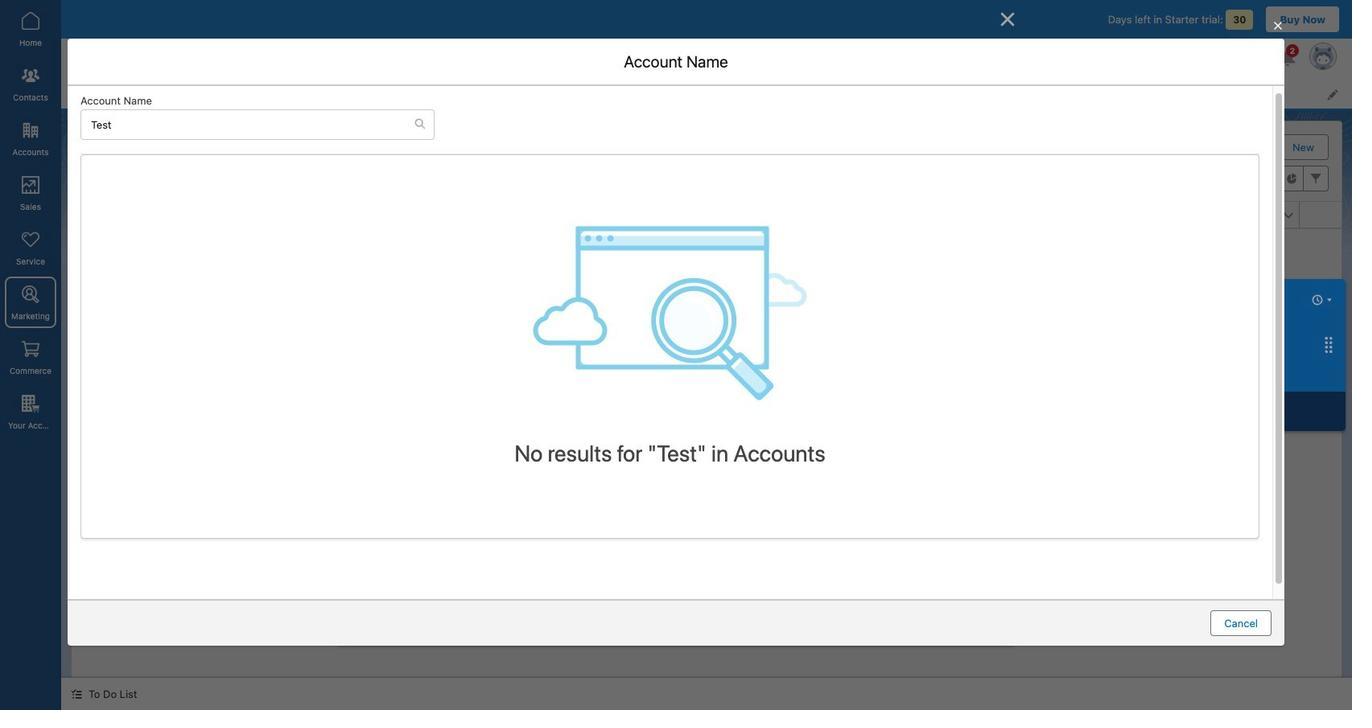 Task type: vqa. For each thing, say whether or not it's contained in the screenshot.
text default icon associated with first LIST ITEM from right
no



Task type: describe. For each thing, give the bounding box(es) containing it.
all contacts|contacts|list view element
[[71, 121, 1343, 679]]

Search All Contacts list view. search field
[[947, 166, 1140, 192]]

item number element
[[72, 202, 120, 229]]

Last Name text field
[[372, 282, 968, 308]]

4 list item from the left
[[433, 79, 501, 109]]

2 list item from the left
[[249, 79, 343, 109]]

3 list item from the left
[[343, 79, 433, 109]]



Task type: locate. For each thing, give the bounding box(es) containing it.
1 list item from the left
[[164, 79, 249, 109]]

status
[[588, 343, 826, 537]]

Search Accounts... text field
[[81, 110, 415, 139]]

action element
[[1300, 202, 1342, 229]]

title element
[[530, 202, 732, 229]]

None text field
[[372, 401, 968, 427], [372, 504, 968, 550], [372, 401, 968, 427], [372, 504, 968, 550]]

0 vertical spatial text default image
[[415, 118, 426, 130]]

text default image
[[415, 118, 426, 130], [71, 689, 82, 701]]

action image
[[1300, 202, 1342, 228]]

status inside all contacts|contacts|list view element
[[588, 343, 826, 537]]

item number image
[[72, 202, 120, 228]]

1 vertical spatial text default image
[[71, 689, 82, 701]]

list
[[164, 79, 1352, 109]]

inverse image
[[998, 10, 1017, 29]]

phone element
[[723, 202, 915, 229]]

list item
[[164, 79, 249, 109], [249, 79, 343, 109], [343, 79, 433, 109], [433, 79, 501, 109]]

First Name text field
[[372, 237, 968, 263]]

contact owner alias element
[[1108, 202, 1310, 229]]

0 horizontal spatial text default image
[[71, 689, 82, 701]]

1 horizontal spatial text default image
[[415, 118, 426, 130]]



